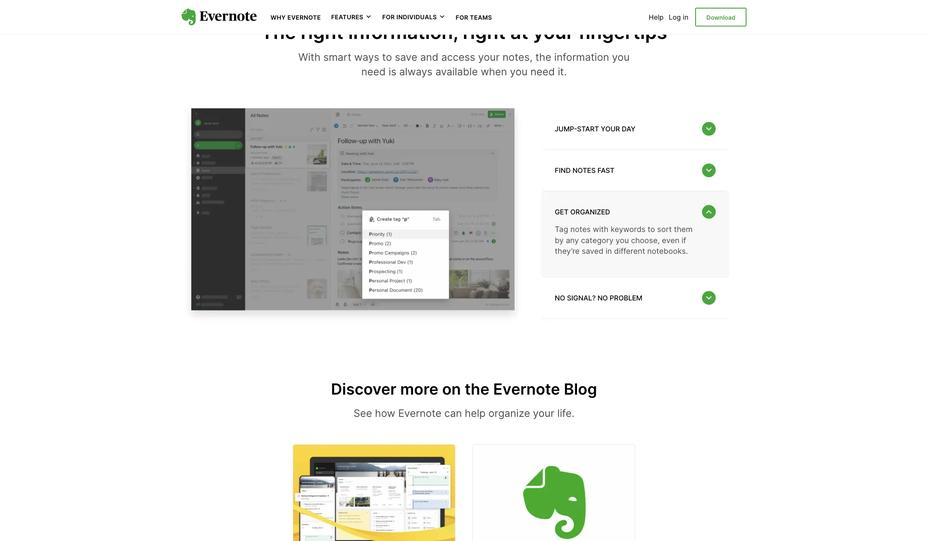 Task type: locate. For each thing, give the bounding box(es) containing it.
help
[[465, 407, 486, 420]]

fingertips
[[579, 20, 668, 44]]

your right at
[[533, 20, 574, 44]]

signal?
[[567, 294, 596, 302]]

organize
[[489, 407, 530, 420]]

for left teams
[[456, 14, 469, 21]]

in
[[683, 13, 689, 21], [606, 247, 612, 256]]

you
[[612, 51, 630, 64], [510, 66, 528, 78], [616, 236, 629, 245]]

1 horizontal spatial the
[[536, 51, 552, 64]]

in inside tag notes with keywords to sort them by any category you choose, even if they're saved in different notebooks.
[[606, 247, 612, 256]]

get
[[555, 208, 569, 216]]

always
[[399, 66, 433, 78]]

for inside 'link'
[[456, 14, 469, 21]]

1 horizontal spatial right
[[463, 20, 506, 44]]

why evernote link
[[271, 13, 321, 21]]

1 vertical spatial notes
[[571, 225, 591, 234]]

for for for individuals
[[382, 13, 395, 21]]

teams
[[470, 14, 492, 21]]

2 vertical spatial evernote
[[398, 407, 442, 420]]

problem
[[610, 294, 643, 302]]

1 vertical spatial you
[[510, 66, 528, 78]]

0 vertical spatial to
[[382, 51, 392, 64]]

any
[[566, 236, 579, 245]]

tag notes with keywords to sort them by any category you choose, even if they're saved in different notebooks.
[[555, 225, 693, 256]]

to up choose,
[[648, 225, 655, 234]]

1 right from the left
[[301, 20, 344, 44]]

organized
[[571, 208, 610, 216]]

1 no from the left
[[555, 294, 565, 302]]

need down ways
[[361, 66, 386, 78]]

if
[[682, 236, 687, 245]]

your
[[533, 20, 574, 44], [478, 51, 500, 64], [601, 125, 620, 133], [533, 407, 555, 420]]

0 vertical spatial notes
[[573, 166, 596, 175]]

right left at
[[463, 20, 506, 44]]

evernote
[[288, 14, 321, 21], [493, 380, 560, 399], [398, 407, 442, 420]]

you down fingertips at top right
[[612, 51, 630, 64]]

ways
[[354, 51, 380, 64]]

day
[[622, 125, 636, 133]]

1 horizontal spatial for
[[456, 14, 469, 21]]

for teams
[[456, 14, 492, 21]]

features
[[331, 13, 364, 21]]

to
[[382, 51, 392, 64], [648, 225, 655, 234]]

0 horizontal spatial blog image image
[[293, 445, 455, 541]]

you down keywords
[[616, 236, 629, 245]]

the up help
[[465, 380, 490, 399]]

download link
[[696, 8, 747, 27]]

1 horizontal spatial no
[[598, 294, 608, 302]]

access
[[442, 51, 476, 64]]

it.
[[558, 66, 567, 78]]

1 blog image image from the left
[[293, 445, 455, 541]]

the right "notes," in the top of the page
[[536, 51, 552, 64]]

0 horizontal spatial right
[[301, 20, 344, 44]]

evernote right why
[[288, 14, 321, 21]]

 image
[[182, 103, 524, 325]]

individuals
[[397, 13, 437, 21]]

saved
[[582, 247, 604, 256]]

0 horizontal spatial no
[[555, 294, 565, 302]]

1 horizontal spatial to
[[648, 225, 655, 234]]

features button
[[331, 13, 372, 21]]

evernote logo image
[[182, 9, 257, 26]]

0 horizontal spatial for
[[382, 13, 395, 21]]

blog
[[564, 380, 597, 399]]

right
[[301, 20, 344, 44], [463, 20, 506, 44]]

your left life.
[[533, 407, 555, 420]]

can
[[445, 407, 462, 420]]

in down category
[[606, 247, 612, 256]]

sort
[[658, 225, 672, 234]]

for inside "button"
[[382, 13, 395, 21]]

by
[[555, 236, 564, 245]]

right up with
[[301, 20, 344, 44]]

with
[[299, 51, 321, 64]]

different
[[614, 247, 645, 256]]

1 horizontal spatial blog image image
[[473, 445, 635, 541]]

blog image image
[[293, 445, 455, 541], [473, 445, 635, 541]]

notes inside tag notes with keywords to sort them by any category you choose, even if they're saved in different notebooks.
[[571, 225, 591, 234]]

see
[[354, 407, 372, 420]]

1 vertical spatial evernote
[[493, 380, 560, 399]]

0 horizontal spatial need
[[361, 66, 386, 78]]

0 horizontal spatial the
[[465, 380, 490, 399]]

no right signal?
[[598, 294, 608, 302]]

0 horizontal spatial in
[[606, 247, 612, 256]]

0 vertical spatial in
[[683, 13, 689, 21]]

information
[[555, 51, 609, 64]]

need left it.
[[531, 66, 555, 78]]

why
[[271, 14, 286, 21]]

in right log in the right of the page
[[683, 13, 689, 21]]

information,
[[348, 20, 458, 44]]

more
[[400, 380, 439, 399]]

and
[[420, 51, 439, 64]]

no left signal?
[[555, 294, 565, 302]]

jump-start your day
[[555, 125, 636, 133]]

notes
[[573, 166, 596, 175], [571, 225, 591, 234]]

need
[[361, 66, 386, 78], [531, 66, 555, 78]]

1 vertical spatial in
[[606, 247, 612, 256]]

0 vertical spatial the
[[536, 51, 552, 64]]

1 vertical spatial to
[[648, 225, 655, 234]]

why evernote
[[271, 14, 321, 21]]

evernote up organize
[[493, 380, 560, 399]]

0 horizontal spatial to
[[382, 51, 392, 64]]

the right information, right at your fingertips
[[261, 20, 668, 44]]

notes for with
[[571, 225, 591, 234]]

life.
[[558, 407, 575, 420]]

notes up any
[[571, 225, 591, 234]]

evernote down more on the bottom left
[[398, 407, 442, 420]]

is
[[389, 66, 397, 78]]

1 horizontal spatial need
[[531, 66, 555, 78]]

0 horizontal spatial evernote
[[288, 14, 321, 21]]

your inside "with smart ways to save and access your notes, the information you need is always available when you need it."
[[478, 51, 500, 64]]

the
[[536, 51, 552, 64], [465, 380, 490, 399]]

you down "notes," in the top of the page
[[510, 66, 528, 78]]

for left individuals
[[382, 13, 395, 21]]

notes right find on the top right of the page
[[573, 166, 596, 175]]

your up the when
[[478, 51, 500, 64]]

to up is
[[382, 51, 392, 64]]

no
[[555, 294, 565, 302], [598, 294, 608, 302]]

for
[[382, 13, 395, 21], [456, 14, 469, 21]]

2 vertical spatial you
[[616, 236, 629, 245]]



Task type: describe. For each thing, give the bounding box(es) containing it.
1 horizontal spatial in
[[683, 13, 689, 21]]

notes for fast
[[573, 166, 596, 175]]

no signal? no problem
[[555, 294, 643, 302]]

to inside tag notes with keywords to sort them by any category you choose, even if they're saved in different notebooks.
[[648, 225, 655, 234]]

available
[[436, 66, 478, 78]]

you inside tag notes with keywords to sort them by any category you choose, even if they're saved in different notebooks.
[[616, 236, 629, 245]]

for for for teams
[[456, 14, 469, 21]]

1 horizontal spatial evernote
[[398, 407, 442, 420]]

how
[[375, 407, 396, 420]]

they're
[[555, 247, 580, 256]]

fast
[[598, 166, 615, 175]]

when
[[481, 66, 507, 78]]

with smart ways to save and access your notes, the information you need is always available when you need it.
[[299, 51, 630, 78]]

1 need from the left
[[361, 66, 386, 78]]

the
[[261, 20, 296, 44]]

the inside "with smart ways to save and access your notes, the information you need is always available when you need it."
[[536, 51, 552, 64]]

get organized
[[555, 208, 610, 216]]

them
[[674, 225, 693, 234]]

jump-
[[555, 125, 577, 133]]

log
[[669, 13, 681, 21]]

to inside "with smart ways to save and access your notes, the information you need is always available when you need it."
[[382, 51, 392, 64]]

for individuals button
[[382, 13, 446, 21]]

2 horizontal spatial evernote
[[493, 380, 560, 399]]

at
[[511, 20, 529, 44]]

find
[[555, 166, 571, 175]]

find notes fast
[[555, 166, 615, 175]]

log in link
[[669, 13, 689, 21]]

smart
[[324, 51, 352, 64]]

discover more on the evernote blog
[[331, 380, 597, 399]]

notebooks.
[[648, 247, 688, 256]]

with
[[593, 225, 609, 234]]

help link
[[649, 13, 664, 21]]

your left day
[[601, 125, 620, 133]]

on
[[442, 380, 461, 399]]

2 no from the left
[[598, 294, 608, 302]]

help
[[649, 13, 664, 21]]

2 blog image image from the left
[[473, 445, 635, 541]]

log in
[[669, 13, 689, 21]]

notes,
[[503, 51, 533, 64]]

for individuals
[[382, 13, 437, 21]]

tag
[[555, 225, 568, 234]]

discover
[[331, 380, 397, 399]]

2 need from the left
[[531, 66, 555, 78]]

1 vertical spatial the
[[465, 380, 490, 399]]

2 right from the left
[[463, 20, 506, 44]]

keywords
[[611, 225, 646, 234]]

for teams link
[[456, 13, 492, 21]]

category
[[581, 236, 614, 245]]

see how evernote can help organize your life.
[[354, 407, 575, 420]]

0 vertical spatial you
[[612, 51, 630, 64]]

save
[[395, 51, 418, 64]]

start
[[577, 125, 599, 133]]

0 vertical spatial evernote
[[288, 14, 321, 21]]

download
[[707, 14, 736, 21]]

choose,
[[631, 236, 660, 245]]

even
[[662, 236, 680, 245]]



Task type: vqa. For each thing, say whether or not it's contained in the screenshot.
Evernote to the left
yes



